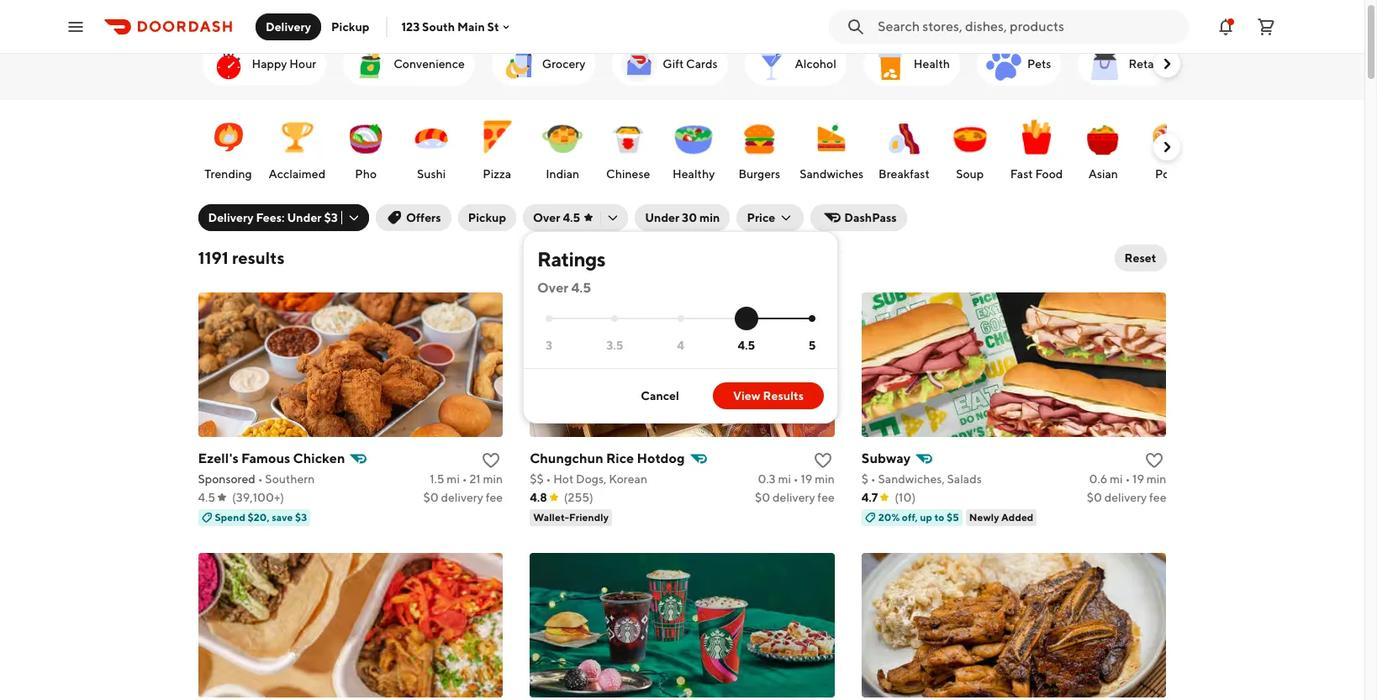 Task type: locate. For each thing, give the bounding box(es) containing it.
delivery for hotdog
[[773, 491, 816, 505]]

20%
[[879, 511, 900, 524]]

pickup up the convenience icon
[[331, 20, 370, 33]]

over up 3 stars and over icon
[[538, 280, 569, 296]]

4.5 up the ratings
[[563, 211, 581, 225]]

results
[[763, 389, 804, 403]]

delivery
[[266, 20, 311, 33], [208, 211, 254, 225]]

delivery up happy hour
[[266, 20, 311, 33]]

reset button
[[1115, 245, 1167, 272]]

1 horizontal spatial delivery
[[773, 491, 816, 505]]

1 horizontal spatial delivery
[[266, 20, 311, 33]]

20% off, up to $5
[[879, 511, 960, 524]]

min right the 0.6
[[1147, 473, 1167, 486]]

south
[[422, 20, 455, 33]]

chungchun rice hotdog
[[530, 451, 685, 467]]

pickup
[[331, 20, 370, 33], [468, 211, 506, 225]]

0 horizontal spatial delivery
[[208, 211, 254, 225]]

$3 down acclaimed on the top of the page
[[324, 211, 338, 225]]

1 vertical spatial delivery
[[208, 211, 254, 225]]

$3 for delivery fees: under $3
[[324, 211, 338, 225]]

alcohol
[[795, 57, 837, 71]]

price
[[747, 211, 776, 225]]

sandwiches
[[800, 167, 864, 181]]

poke
[[1156, 167, 1183, 181]]

3 • from the left
[[546, 473, 551, 486]]

pets image
[[984, 44, 1025, 84]]

under
[[287, 211, 322, 225], [645, 211, 680, 225]]

gift cards
[[663, 57, 718, 71]]

2 fee from the left
[[818, 491, 835, 505]]

0 horizontal spatial 19
[[801, 473, 813, 486]]

over 4.5 up the ratings
[[533, 211, 581, 225]]

under right fees:
[[287, 211, 322, 225]]

4.5 down sponsored
[[198, 491, 215, 505]]

sponsored • southern
[[198, 473, 315, 486]]

4
[[677, 339, 685, 352]]

0 vertical spatial pickup button
[[321, 13, 380, 40]]

fee down 0.6 mi • 19 min
[[1150, 491, 1167, 505]]

results
[[232, 248, 285, 268]]

mi
[[447, 473, 460, 486], [778, 473, 792, 486], [1110, 473, 1124, 486]]

mi for chicken
[[447, 473, 460, 486]]

2 mi from the left
[[778, 473, 792, 486]]

$3 for spend $20, save $3
[[295, 511, 307, 524]]

delivery inside button
[[266, 20, 311, 33]]

mi right 0.3
[[778, 473, 792, 486]]

ezell's
[[198, 451, 239, 467]]

1 vertical spatial over
[[538, 280, 569, 296]]

breakfast
[[879, 167, 930, 181]]

over 4.5 down the ratings
[[538, 280, 591, 296]]

19 right 0.3
[[801, 473, 813, 486]]

1 horizontal spatial mi
[[778, 473, 792, 486]]

1 fee from the left
[[486, 491, 503, 505]]

pho
[[355, 167, 377, 181]]

fee
[[486, 491, 503, 505], [818, 491, 835, 505], [1150, 491, 1167, 505]]

click to add this store to your saved list image
[[813, 451, 833, 471]]

3 stars and over image
[[546, 316, 553, 322]]

1 $​0 delivery fee from the left
[[423, 491, 503, 505]]

$​0 delivery fee down 0.6 mi • 19 min
[[1087, 491, 1167, 505]]

pickup down pizza at top
[[468, 211, 506, 225]]

123 south main st button
[[402, 20, 513, 33]]

under left 30
[[645, 211, 680, 225]]

2 horizontal spatial $​0 delivery fee
[[1087, 491, 1167, 505]]

dashpass button
[[811, 204, 907, 231]]

4.5 down the ratings
[[572, 280, 591, 296]]

3 fee from the left
[[1150, 491, 1167, 505]]

123
[[402, 20, 420, 33]]

click to add this store to your saved list image up 0.6 mi • 19 min
[[1145, 451, 1165, 471]]

1 horizontal spatial fee
[[818, 491, 835, 505]]

0 horizontal spatial pickup button
[[321, 13, 380, 40]]

view
[[733, 389, 761, 403]]

4 stars and over image
[[678, 316, 684, 322]]

click to add this store to your saved list image for subway
[[1145, 451, 1165, 471]]

• up (39,100+)
[[258, 473, 263, 486]]

2 $​0 from the left
[[755, 491, 771, 505]]

0 items, open order cart image
[[1257, 16, 1277, 37]]

2 horizontal spatial fee
[[1150, 491, 1167, 505]]

2 delivery from the left
[[773, 491, 816, 505]]

delivery down 0.6 mi • 19 min
[[1105, 491, 1148, 505]]

• right "$"
[[871, 473, 876, 486]]

$​0 delivery fee for hotdog
[[755, 491, 835, 505]]

retail image
[[1086, 44, 1126, 84]]

min right 21 on the left bottom of the page
[[483, 473, 503, 486]]

2 horizontal spatial delivery
[[1105, 491, 1148, 505]]

1191
[[198, 248, 229, 268]]

$​0
[[423, 491, 439, 505], [755, 491, 771, 505], [1087, 491, 1103, 505]]

$​0 delivery fee for chicken
[[423, 491, 503, 505]]

2 under from the left
[[645, 211, 680, 225]]

asian
[[1089, 167, 1119, 181]]

0 horizontal spatial pickup
[[331, 20, 370, 33]]

• right $$
[[546, 473, 551, 486]]

$​0 down the 0.6
[[1087, 491, 1103, 505]]

mi for hotdog
[[778, 473, 792, 486]]

0 vertical spatial $3
[[324, 211, 338, 225]]

click to add this store to your saved list image
[[481, 451, 501, 471], [1145, 451, 1165, 471]]

delivery down 1.5 mi • 21 min
[[441, 491, 484, 505]]

2 horizontal spatial mi
[[1110, 473, 1124, 486]]

0 horizontal spatial mi
[[447, 473, 460, 486]]

• left 21 on the left bottom of the page
[[462, 473, 467, 486]]

0 horizontal spatial delivery
[[441, 491, 484, 505]]

2 $​0 delivery fee from the left
[[755, 491, 835, 505]]

3 $​0 from the left
[[1087, 491, 1103, 505]]

convenience
[[394, 57, 465, 71]]

0 vertical spatial pickup
[[331, 20, 370, 33]]

$3
[[324, 211, 338, 225], [295, 511, 307, 524]]

1 vertical spatial $3
[[295, 511, 307, 524]]

1.5
[[430, 473, 445, 486]]

0 horizontal spatial $​0 delivery fee
[[423, 491, 503, 505]]

delivery for delivery
[[266, 20, 311, 33]]

$​0 down the 1.5
[[423, 491, 439, 505]]

1 horizontal spatial pickup
[[468, 211, 506, 225]]

over 4.5
[[533, 211, 581, 225], [538, 280, 591, 296]]

0 horizontal spatial click to add this store to your saved list image
[[481, 451, 501, 471]]

ratings
[[538, 247, 606, 271]]

over down indian
[[533, 211, 561, 225]]

1 horizontal spatial click to add this store to your saved list image
[[1145, 451, 1165, 471]]

$$
[[530, 473, 544, 486]]

gift cards image
[[619, 44, 660, 84]]

2 click to add this store to your saved list image from the left
[[1145, 451, 1165, 471]]

pickup button
[[321, 13, 380, 40], [458, 204, 517, 231]]

$20,
[[248, 511, 270, 524]]

spend
[[215, 511, 246, 524]]

• right the 0.6
[[1126, 473, 1131, 486]]

min
[[700, 211, 720, 225], [483, 473, 503, 486], [815, 473, 835, 486], [1147, 473, 1167, 486]]

delivery down 0.3 mi • 19 min
[[773, 491, 816, 505]]

1 horizontal spatial under
[[645, 211, 680, 225]]

delivery fees: under $3
[[208, 211, 338, 225]]

2 horizontal spatial $​0
[[1087, 491, 1103, 505]]

under 30 min button
[[635, 204, 730, 231]]

sandwiches,
[[879, 473, 945, 486]]

1 horizontal spatial 19
[[1133, 473, 1145, 486]]

pickup button down pizza at top
[[458, 204, 517, 231]]

over inside button
[[533, 211, 561, 225]]

mi right the 0.6
[[1110, 473, 1124, 486]]

1 horizontal spatial $​0 delivery fee
[[755, 491, 835, 505]]

1 click to add this store to your saved list image from the left
[[481, 451, 501, 471]]

soup
[[957, 167, 984, 181]]

0 horizontal spatial $3
[[295, 511, 307, 524]]

over
[[533, 211, 561, 225], [538, 280, 569, 296]]

retail link
[[1079, 42, 1171, 86]]

19 right the 0.6
[[1133, 473, 1145, 486]]

salads
[[948, 473, 982, 486]]

$​0 delivery fee down 0.3 mi • 19 min
[[755, 491, 835, 505]]

min for ezell's famous chicken
[[483, 473, 503, 486]]

delivery left fees:
[[208, 211, 254, 225]]

$3 right the save
[[295, 511, 307, 524]]

fee down 0.3 mi • 19 min
[[818, 491, 835, 505]]

happy hour link
[[201, 42, 327, 86]]

min right 30
[[700, 211, 720, 225]]

0 horizontal spatial fee
[[486, 491, 503, 505]]

$5
[[947, 511, 960, 524]]

pickup button up the convenience icon
[[321, 13, 380, 40]]

health link
[[864, 42, 961, 86]]

0 vertical spatial over
[[533, 211, 561, 225]]

min down click to add this store to your saved list image
[[815, 473, 835, 486]]

spend $20, save $3
[[215, 511, 307, 524]]

next button of carousel image
[[1159, 56, 1176, 72]]

sushi
[[417, 167, 446, 181]]

$​0 down 0.3
[[755, 491, 771, 505]]

0.3
[[758, 473, 776, 486]]

$$ • hot dogs, korean
[[530, 473, 648, 486]]

happy
[[252, 57, 287, 71]]

convenience link
[[343, 42, 475, 86]]

fee down 1.5 mi • 21 min
[[486, 491, 503, 505]]

1 delivery from the left
[[441, 491, 484, 505]]

1 $​0 from the left
[[423, 491, 439, 505]]

0 horizontal spatial $​0
[[423, 491, 439, 505]]

1 under from the left
[[287, 211, 322, 225]]

• right 0.3
[[794, 473, 799, 486]]

mi right the 1.5
[[447, 473, 460, 486]]

wallet-friendly
[[533, 511, 609, 524]]

Store search: begin typing to search for stores available on DoorDash text field
[[878, 17, 1179, 36]]

1 horizontal spatial pickup button
[[458, 204, 517, 231]]

2 19 from the left
[[1133, 473, 1145, 486]]

1 19 from the left
[[801, 473, 813, 486]]

0 horizontal spatial under
[[287, 211, 322, 225]]

0 vertical spatial over 4.5
[[533, 211, 581, 225]]

1 mi from the left
[[447, 473, 460, 486]]

delivery
[[441, 491, 484, 505], [773, 491, 816, 505], [1105, 491, 1148, 505]]

1 horizontal spatial $3
[[324, 211, 338, 225]]

1 horizontal spatial $​0
[[755, 491, 771, 505]]

southern
[[265, 473, 315, 486]]

$​0 delivery fee down 1.5 mi • 21 min
[[423, 491, 503, 505]]

click to add this store to your saved list image up 1.5 mi • 21 min
[[481, 451, 501, 471]]

21
[[470, 473, 481, 486]]

dogs,
[[576, 473, 607, 486]]

0 vertical spatial delivery
[[266, 20, 311, 33]]



Task type: describe. For each thing, give the bounding box(es) containing it.
price button
[[737, 204, 804, 231]]

friendly
[[570, 511, 609, 524]]

3 $​0 delivery fee from the left
[[1087, 491, 1167, 505]]

save
[[272, 511, 293, 524]]

6 • from the left
[[1126, 473, 1131, 486]]

over 4.5 button
[[523, 204, 628, 231]]

grocery image
[[499, 44, 539, 84]]

cancel button
[[621, 383, 700, 410]]

1191 results
[[198, 248, 285, 268]]

health
[[914, 57, 951, 71]]

cancel
[[641, 389, 680, 403]]

grocery link
[[492, 42, 596, 86]]

happy hour image
[[208, 44, 249, 84]]

min inside button
[[700, 211, 720, 225]]

wallet-
[[533, 511, 570, 524]]

hour
[[290, 57, 316, 71]]

convenience image
[[350, 44, 391, 84]]

(10)
[[895, 491, 916, 505]]

offers
[[406, 211, 441, 225]]

alcohol link
[[745, 42, 847, 86]]

delivery for delivery fees: under $3
[[208, 211, 254, 225]]

3.5
[[607, 339, 624, 352]]

1.5 mi • 21 min
[[430, 473, 503, 486]]

30
[[682, 211, 697, 225]]

next button of carousel image
[[1159, 139, 1176, 156]]

pets
[[1028, 57, 1052, 71]]

burgers
[[739, 167, 781, 181]]

main
[[458, 20, 485, 33]]

sponsored
[[198, 473, 256, 486]]

(255)
[[564, 491, 594, 505]]

st
[[488, 20, 499, 33]]

0.6
[[1090, 473, 1108, 486]]

5
[[809, 339, 816, 352]]

grocery
[[542, 57, 586, 71]]

4.7
[[862, 491, 879, 505]]

chinese
[[607, 167, 651, 181]]

1 • from the left
[[258, 473, 263, 486]]

0.3 mi • 19 min
[[758, 473, 835, 486]]

newly
[[970, 511, 1000, 524]]

health image
[[871, 44, 911, 84]]

3 mi from the left
[[1110, 473, 1124, 486]]

fee for chicken
[[486, 491, 503, 505]]

(39,100+)
[[232, 491, 284, 505]]

famous
[[241, 451, 291, 467]]

4 • from the left
[[794, 473, 799, 486]]

fee for hotdog
[[818, 491, 835, 505]]

hot
[[554, 473, 574, 486]]

healthy
[[673, 167, 715, 181]]

3 delivery from the left
[[1105, 491, 1148, 505]]

4.8
[[530, 491, 547, 505]]

trending
[[205, 167, 252, 181]]

gift
[[663, 57, 684, 71]]

fast food
[[1011, 167, 1064, 181]]

$​0 for hotdog
[[755, 491, 771, 505]]

newly added
[[970, 511, 1034, 524]]

4.5 up view
[[738, 339, 756, 352]]

19 for subway
[[1133, 473, 1145, 486]]

view results
[[733, 389, 804, 403]]

open menu image
[[66, 16, 86, 37]]

19 for chungchun rice hotdog
[[801, 473, 813, 486]]

food
[[1036, 167, 1064, 181]]

delivery button
[[256, 13, 321, 40]]

$​0 for chicken
[[423, 491, 439, 505]]

4.5 inside button
[[563, 211, 581, 225]]

1 vertical spatial over 4.5
[[538, 280, 591, 296]]

123 south main st
[[402, 20, 499, 33]]

5 • from the left
[[871, 473, 876, 486]]

view results button
[[713, 383, 824, 410]]

3.5 stars and over image
[[612, 316, 619, 322]]

to
[[935, 511, 945, 524]]

2 • from the left
[[462, 473, 467, 486]]

cards
[[686, 57, 718, 71]]

delivery for chicken
[[441, 491, 484, 505]]

fast
[[1011, 167, 1034, 181]]

rice
[[606, 451, 634, 467]]

1 vertical spatial pickup
[[468, 211, 506, 225]]

happy hour
[[252, 57, 316, 71]]

chicken
[[293, 451, 345, 467]]

under inside button
[[645, 211, 680, 225]]

up
[[920, 511, 933, 524]]

reset
[[1125, 252, 1157, 265]]

min for subway
[[1147, 473, 1167, 486]]

notification bell image
[[1216, 16, 1237, 37]]

alcohol image
[[752, 44, 792, 84]]

retail
[[1129, 57, 1161, 71]]

3
[[546, 339, 553, 352]]

0.6 mi • 19 min
[[1090, 473, 1167, 486]]

acclaimed link
[[265, 109, 329, 186]]

chungchun
[[530, 451, 604, 467]]

pets link
[[977, 42, 1062, 86]]

click to add this store to your saved list image for ezell's famous chicken
[[481, 451, 501, 471]]

offers button
[[376, 204, 451, 231]]

$
[[862, 473, 869, 486]]

dashpass
[[845, 211, 897, 225]]

korean
[[609, 473, 648, 486]]

5 stars and over image
[[809, 316, 816, 322]]

hotdog
[[637, 451, 685, 467]]

pizza
[[483, 167, 512, 181]]

1 vertical spatial pickup button
[[458, 204, 517, 231]]

fees:
[[256, 211, 285, 225]]

under 30 min
[[645, 211, 720, 225]]

ezell's famous chicken
[[198, 451, 345, 467]]

min for chungchun rice hotdog
[[815, 473, 835, 486]]

acclaimed
[[269, 167, 326, 181]]

over 4.5 inside button
[[533, 211, 581, 225]]



Task type: vqa. For each thing, say whether or not it's contained in the screenshot.
LOS
no



